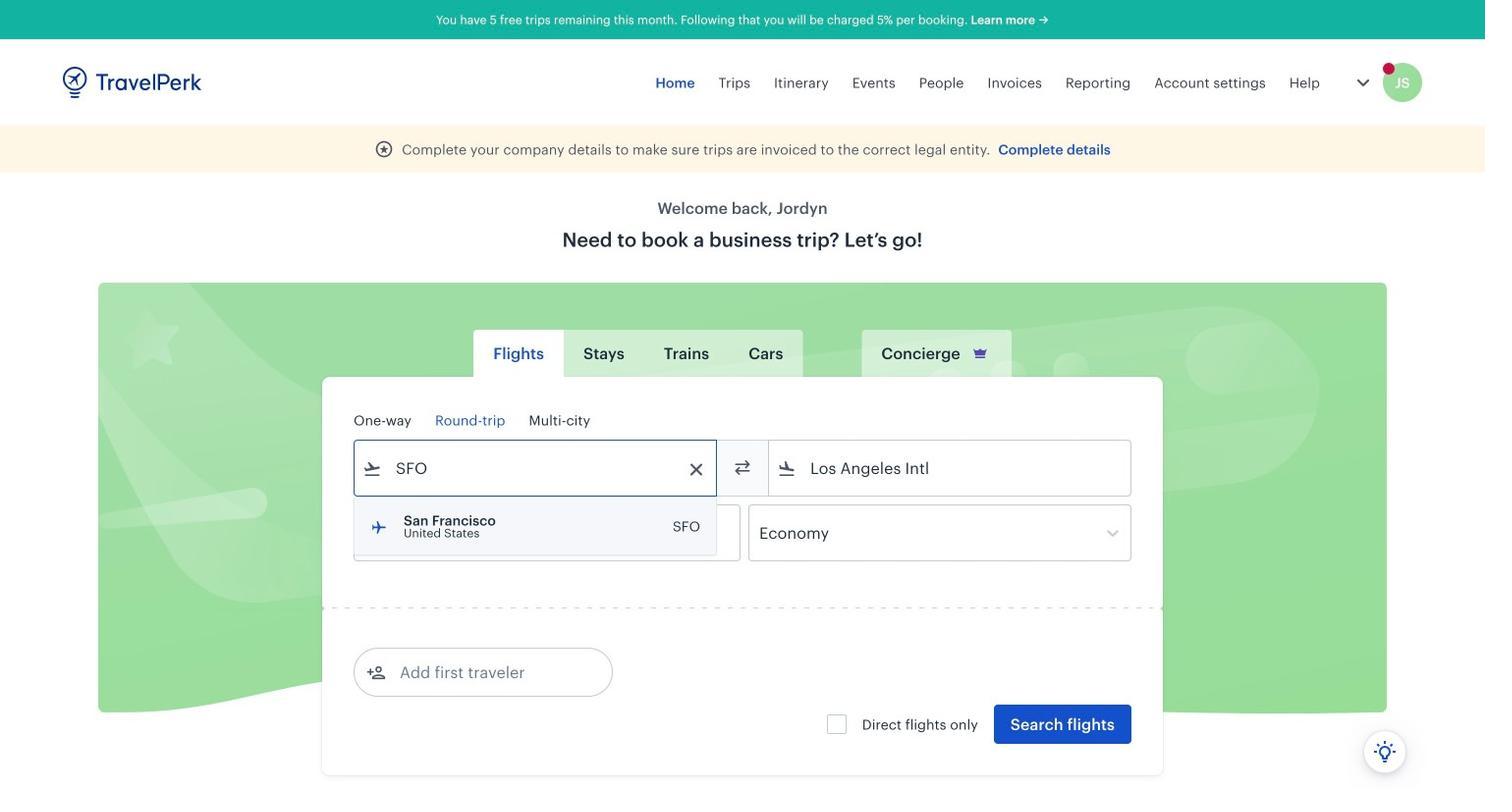 Task type: locate. For each thing, give the bounding box(es) containing it.
Depart text field
[[382, 506, 484, 561]]



Task type: describe. For each thing, give the bounding box(es) containing it.
Return text field
[[499, 506, 601, 561]]



Task type: vqa. For each thing, say whether or not it's contained in the screenshot.
return text box
yes



